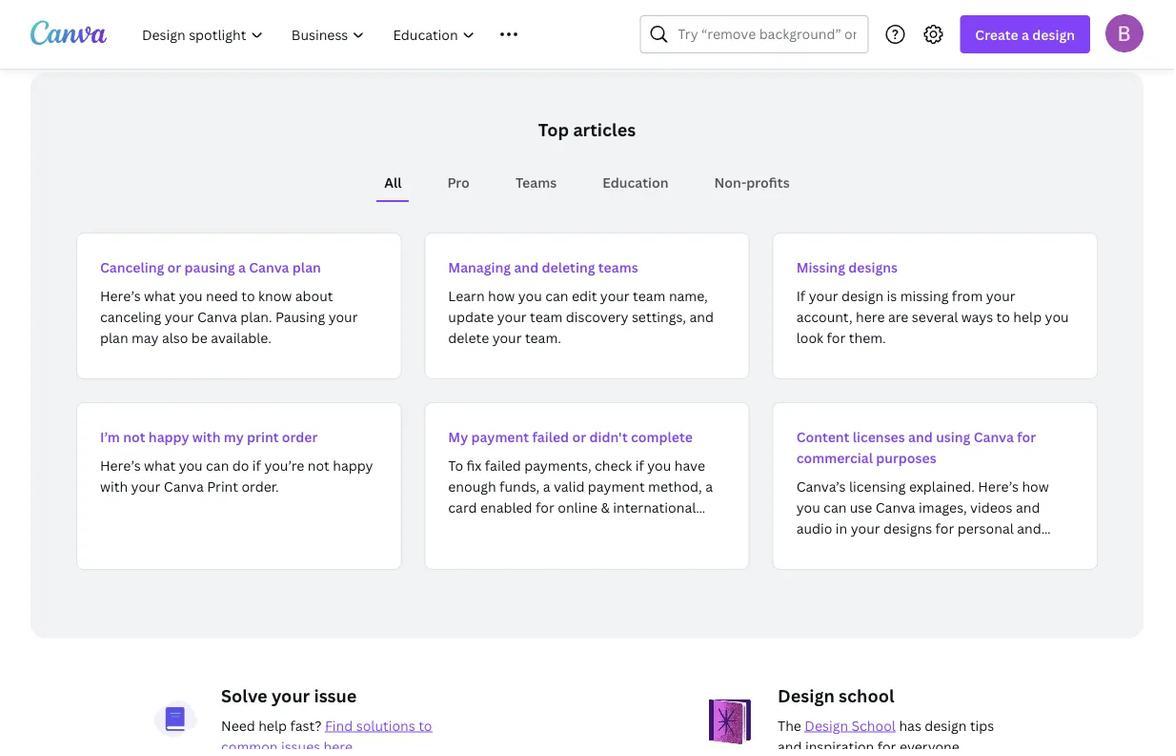 Task type: describe. For each thing, give the bounding box(es) containing it.
not inside here's what you can do if you're not happy with your canva print order.
[[308, 456, 330, 474]]

bob builder image
[[1106, 14, 1144, 52]]

for inside to fix failed payments, check if you have enough funds, a valid payment method, a card enabled for online & international purchases, and updated billing details to settle failed payments.
[[536, 498, 555, 516]]

tips
[[970, 716, 995, 735]]

commercial inside canva's licensing explained. here's how you can use canva images, videos and audio in your designs for personal and commercial purposes.
[[797, 540, 872, 558]]

discovery
[[566, 307, 629, 326]]

for inside canva's licensing explained. here's how you can use canva images, videos and audio in your designs for personal and commercial purposes.
[[936, 519, 955, 537]]

explained.
[[909, 477, 975, 495]]

a left valid
[[543, 477, 551, 495]]

your left team.
[[493, 328, 522, 347]]

0 vertical spatial or
[[167, 258, 181, 276]]

licenses
[[853, 428, 905, 446]]

your up discovery
[[600, 286, 630, 305]]

them.
[[849, 328, 886, 347]]

canceling
[[100, 307, 161, 326]]

print
[[247, 428, 279, 446]]

here's what you can do if you're not happy with your canva print order.
[[100, 456, 373, 495]]

canceling or pausing a canva plan
[[100, 258, 321, 276]]

your inside here's what you can do if you're not happy with your canva print order.
[[131, 477, 161, 495]]

top articles
[[539, 118, 636, 141]]

you inside to fix failed payments, check if you have enough funds, a valid payment method, a card enabled for online & international purchases, and updated billing details to settle failed payments.
[[648, 456, 671, 474]]

name,
[[669, 286, 708, 305]]

1 horizontal spatial team
[[633, 286, 666, 305]]

i'm
[[100, 428, 120, 446]]

here inside find solutions to common issues here
[[324, 737, 352, 750]]

for inside if your design is missing from your account, here are several ways to help you look for them.
[[827, 328, 846, 347]]

may
[[132, 328, 159, 347]]

need
[[206, 286, 238, 305]]

school
[[839, 684, 895, 707]]

solutions
[[356, 716, 415, 735]]

can inside canva's licensing explained. here's how you can use canva images, videos and audio in your designs for personal and commercial purposes.
[[824, 498, 847, 516]]

know
[[258, 286, 292, 305]]

here inside if your design is missing from your account, here are several ways to help you look for them.
[[856, 307, 885, 326]]

a inside dropdown button
[[1022, 25, 1030, 43]]

find solutions to common issues here link
[[221, 716, 432, 750]]

for inside content licenses and using canva for commercial purposes
[[1018, 428, 1037, 446]]

videos
[[971, 498, 1013, 516]]

check
[[595, 456, 632, 474]]

order
[[282, 428, 318, 446]]

education button
[[595, 164, 676, 200]]

0 horizontal spatial help
[[259, 716, 287, 735]]

design school image
[[709, 700, 755, 746]]

canva inside the here's what you need to know about canceling your canva plan. pausing your plan may also be available.
[[197, 307, 237, 326]]

your up account,
[[809, 286, 839, 305]]

and right personal in the right of the page
[[1018, 519, 1042, 537]]

non-profits button
[[707, 164, 798, 200]]

my
[[448, 428, 468, 446]]

if for do
[[253, 456, 261, 474]]

managing
[[448, 258, 511, 276]]

canva inside here's what you can do if you're not happy with your canva print order.
[[164, 477, 204, 495]]

0 vertical spatial plan
[[293, 258, 321, 276]]

missing designs
[[797, 258, 898, 276]]

articles
[[573, 118, 636, 141]]

what for or
[[144, 286, 176, 305]]

payments,
[[525, 456, 592, 474]]

has design tips and inspiration for everyone.
[[778, 716, 995, 750]]

2 vertical spatial failed
[[489, 540, 525, 558]]

inspiration
[[806, 737, 875, 750]]

enough
[[448, 477, 496, 495]]

all button
[[377, 164, 409, 200]]

details
[[649, 519, 692, 537]]

canva's
[[797, 477, 846, 495]]

create a design button
[[960, 15, 1091, 53]]

canceling
[[100, 258, 164, 276]]

fast?
[[290, 716, 322, 735]]

pro
[[447, 173, 470, 191]]

0 horizontal spatial happy
[[149, 428, 189, 446]]

billing
[[606, 519, 646, 537]]

deleting
[[542, 258, 595, 276]]

here's for here's what you can do if you're not happy with your canva print order.
[[100, 456, 141, 474]]

your inside canva's licensing explained. here's how you can use canva images, videos and audio in your designs for personal and commercial purposes.
[[851, 519, 881, 537]]

my payment failed or didn't complete
[[448, 428, 693, 446]]

fix
[[467, 456, 482, 474]]

how inside learn how you can edit your team name, update your team discovery settings, and delete your team.
[[488, 286, 515, 305]]

content licenses and using canva for commercial purposes
[[797, 428, 1037, 467]]

you inside the here's what you need to know about canceling your canva plan. pausing your plan may also be available.
[[179, 286, 203, 305]]

find solutions to common issues here
[[221, 716, 432, 750]]

didn't
[[590, 428, 628, 446]]

missing
[[901, 286, 949, 305]]

design for a
[[1033, 25, 1075, 43]]

if for check
[[636, 456, 644, 474]]

is
[[887, 286, 897, 305]]

you inside canva's licensing explained. here's how you can use canva images, videos and audio in your designs for personal and commercial purposes.
[[797, 498, 821, 516]]

print
[[207, 477, 238, 495]]

teams
[[516, 173, 557, 191]]

everyone.
[[900, 737, 963, 750]]

canva up know
[[249, 258, 289, 276]]

for inside has design tips and inspiration for everyone.
[[878, 737, 897, 750]]

top
[[539, 118, 569, 141]]

payments.
[[528, 540, 595, 558]]

and left deleting
[[514, 258, 539, 276]]

in
[[836, 519, 848, 537]]

and inside to fix failed payments, check if you have enough funds, a valid payment method, a card enabled for online & international purchases, and updated billing details to settle failed payments.
[[521, 519, 546, 537]]

need help fast?
[[221, 716, 325, 735]]

delete
[[448, 328, 489, 347]]

your up team.
[[497, 307, 527, 326]]

use
[[850, 498, 873, 516]]

about
[[295, 286, 333, 305]]

to fix failed payments, check if you have enough funds, a valid payment method, a card enabled for online & international purchases, and updated billing details to settle failed payments.
[[448, 456, 713, 558]]

the design school
[[778, 716, 896, 735]]

help inside if your design is missing from your account, here are several ways to help you look for them.
[[1014, 307, 1042, 326]]

non-
[[715, 173, 747, 191]]

plan.
[[241, 307, 272, 326]]

&
[[601, 498, 610, 516]]

do
[[232, 456, 249, 474]]

several
[[912, 307, 958, 326]]



Task type: locate. For each thing, give the bounding box(es) containing it.
team.
[[525, 328, 561, 347]]

here's down i'm at the bottom left
[[100, 456, 141, 474]]

you down managing and deleting teams
[[518, 286, 542, 305]]

has
[[899, 716, 922, 735]]

here
[[856, 307, 885, 326], [324, 737, 352, 750]]

and inside content licenses and using canva for commercial purposes
[[909, 428, 933, 446]]

1 commercial from the top
[[797, 449, 873, 467]]

if inside to fix failed payments, check if you have enough funds, a valid payment method, a card enabled for online & international purchases, and updated billing details to settle failed payments.
[[636, 456, 644, 474]]

2 horizontal spatial can
[[824, 498, 847, 516]]

1 horizontal spatial with
[[192, 428, 221, 446]]

here's inside here's what you can do if you're not happy with your canva print order.
[[100, 456, 141, 474]]

have
[[675, 456, 705, 474]]

personal
[[958, 519, 1014, 537]]

managing and deleting teams
[[448, 258, 638, 276]]

a right method,
[[706, 477, 713, 495]]

your up also
[[165, 307, 194, 326]]

plan up the about
[[293, 258, 321, 276]]

how right learn on the top of page
[[488, 286, 515, 305]]

i'm not happy with my print order
[[100, 428, 318, 446]]

failed up payments,
[[532, 428, 569, 446]]

what inside here's what you can do if you're not happy with your canva print order.
[[144, 456, 176, 474]]

payment down the check in the bottom right of the page
[[588, 477, 645, 495]]

licensing
[[849, 477, 906, 495]]

1 vertical spatial design
[[842, 286, 884, 305]]

can for discovery
[[546, 286, 569, 305]]

solve
[[221, 684, 268, 707]]

0 vertical spatial can
[[546, 286, 569, 305]]

settle
[[448, 540, 485, 558]]

what for not
[[144, 456, 176, 474]]

and down name,
[[690, 307, 714, 326]]

your up fast?
[[272, 684, 310, 707]]

2 commercial from the top
[[797, 540, 872, 558]]

1 horizontal spatial help
[[1014, 307, 1042, 326]]

you up method,
[[648, 456, 671, 474]]

pausing
[[185, 258, 235, 276]]

2 if from the left
[[636, 456, 644, 474]]

1 horizontal spatial happy
[[333, 456, 373, 474]]

failed down purchases,
[[489, 540, 525, 558]]

with inside here's what you can do if you're not happy with your canva print order.
[[100, 477, 128, 495]]

0 vertical spatial what
[[144, 286, 176, 305]]

1 horizontal spatial or
[[572, 428, 586, 446]]

1 vertical spatial designs
[[884, 519, 933, 537]]

or left 'didn't'
[[572, 428, 586, 446]]

what down i'm not happy with my print order
[[144, 456, 176, 474]]

you inside if your design is missing from your account, here are several ways to help you look for them.
[[1045, 307, 1069, 326]]

valid
[[554, 477, 585, 495]]

how inside canva's licensing explained. here's how you can use canva images, videos and audio in your designs for personal and commercial purposes.
[[1022, 477, 1049, 495]]

images,
[[919, 498, 967, 516]]

design up the inspiration
[[805, 716, 849, 735]]

to inside find solutions to common issues here
[[419, 716, 432, 735]]

not down the 'order'
[[308, 456, 330, 474]]

to right solutions
[[419, 716, 432, 735]]

0 vertical spatial designs
[[849, 258, 898, 276]]

1 vertical spatial payment
[[588, 477, 645, 495]]

2 horizontal spatial design
[[1033, 25, 1075, 43]]

education
[[603, 173, 669, 191]]

0 vertical spatial here's
[[100, 286, 141, 305]]

for down valid
[[536, 498, 555, 516]]

canva down licensing
[[876, 498, 916, 516]]

0 vertical spatial design
[[778, 684, 835, 707]]

with down i'm at the bottom left
[[100, 477, 128, 495]]

1 vertical spatial here
[[324, 737, 352, 750]]

order.
[[242, 477, 279, 495]]

pausing
[[276, 307, 325, 326]]

profits
[[747, 173, 790, 191]]

update
[[448, 307, 494, 326]]

you right ways
[[1045, 307, 1069, 326]]

how right explained.
[[1022, 477, 1049, 495]]

failed up 'funds,'
[[485, 456, 521, 474]]

can for canva
[[206, 456, 229, 474]]

0 horizontal spatial or
[[167, 258, 181, 276]]

here down find
[[324, 737, 352, 750]]

to right ways
[[997, 307, 1011, 326]]

issue
[[314, 684, 357, 707]]

canva inside content licenses and using canva for commercial purposes
[[974, 428, 1014, 446]]

1 vertical spatial plan
[[100, 328, 128, 347]]

can inside here's what you can do if you're not happy with your canva print order.
[[206, 456, 229, 474]]

1 vertical spatial commercial
[[797, 540, 872, 558]]

design
[[1033, 25, 1075, 43], [842, 286, 884, 305], [925, 716, 967, 735]]

2 vertical spatial can
[[824, 498, 847, 516]]

funds,
[[500, 477, 540, 495]]

card
[[448, 498, 477, 516]]

design
[[778, 684, 835, 707], [805, 716, 849, 735]]

design right create
[[1033, 25, 1075, 43]]

canva down need
[[197, 307, 237, 326]]

your down the about
[[329, 307, 358, 326]]

pro button
[[440, 164, 478, 200]]

or left pausing
[[167, 258, 181, 276]]

for down images,
[[936, 519, 955, 537]]

plan inside the here's what you need to know about canceling your canva plan. pausing your plan may also be available.
[[100, 328, 128, 347]]

plan
[[293, 258, 321, 276], [100, 328, 128, 347]]

1 horizontal spatial not
[[308, 456, 330, 474]]

can up in
[[824, 498, 847, 516]]

to up plan. at the left top of page
[[241, 286, 255, 305]]

payment up fix
[[471, 428, 529, 446]]

failed for payment
[[532, 428, 569, 446]]

1 horizontal spatial can
[[546, 286, 569, 305]]

you left need
[[179, 286, 203, 305]]

0 horizontal spatial design
[[842, 286, 884, 305]]

if your design is missing from your account, here are several ways to help you look for them.
[[797, 286, 1069, 347]]

here's up videos
[[978, 477, 1019, 495]]

2 what from the top
[[144, 456, 176, 474]]

what inside the here's what you need to know about canceling your canva plan. pausing your plan may also be available.
[[144, 286, 176, 305]]

teams button
[[508, 164, 565, 200]]

0 vertical spatial failed
[[532, 428, 569, 446]]

happy right i'm at the bottom left
[[149, 428, 189, 446]]

purposes.
[[875, 540, 939, 558]]

find
[[325, 716, 353, 735]]

to inside if your design is missing from your account, here are several ways to help you look for them.
[[997, 307, 1011, 326]]

look
[[797, 328, 824, 347]]

not
[[123, 428, 145, 446], [308, 456, 330, 474]]

team up team.
[[530, 307, 563, 326]]

1 horizontal spatial plan
[[293, 258, 321, 276]]

1 horizontal spatial design
[[925, 716, 967, 735]]

design inside if your design is missing from your account, here are several ways to help you look for them.
[[842, 286, 884, 305]]

you
[[179, 286, 203, 305], [518, 286, 542, 305], [1045, 307, 1069, 326], [179, 456, 203, 474], [648, 456, 671, 474], [797, 498, 821, 516]]

common
[[221, 737, 278, 750]]

for
[[827, 328, 846, 347], [1018, 428, 1037, 446], [536, 498, 555, 516], [936, 519, 955, 537], [878, 737, 897, 750]]

0 vertical spatial design
[[1033, 25, 1075, 43]]

Try "remove background" or "brand kit" search field
[[678, 16, 856, 52]]

1 vertical spatial can
[[206, 456, 229, 474]]

you inside here's what you can do if you're not happy with your canva print order.
[[179, 456, 203, 474]]

0 vertical spatial not
[[123, 428, 145, 446]]

designs up is
[[849, 258, 898, 276]]

design inside dropdown button
[[1033, 25, 1075, 43]]

plan down "canceling"
[[100, 328, 128, 347]]

a right create
[[1022, 25, 1030, 43]]

my
[[224, 428, 244, 446]]

and down enabled
[[521, 519, 546, 537]]

1 horizontal spatial if
[[636, 456, 644, 474]]

create
[[976, 25, 1019, 43]]

1 vertical spatial what
[[144, 456, 176, 474]]

international
[[613, 498, 696, 516]]

purposes
[[876, 449, 937, 467]]

with left my
[[192, 428, 221, 446]]

for right using in the bottom of the page
[[1018, 428, 1037, 446]]

help right ways
[[1014, 307, 1042, 326]]

designs up purposes.
[[884, 519, 933, 537]]

here's for here's what you need to know about canceling your canva plan. pausing your plan may also be available.
[[100, 286, 141, 305]]

0 horizontal spatial if
[[253, 456, 261, 474]]

1 what from the top
[[144, 286, 176, 305]]

1 if from the left
[[253, 456, 261, 474]]

missing
[[797, 258, 846, 276]]

you're
[[264, 456, 304, 474]]

be
[[191, 328, 208, 347]]

to inside the here's what you need to know about canceling your canva plan. pausing your plan may also be available.
[[241, 286, 255, 305]]

for down school
[[878, 737, 897, 750]]

method,
[[648, 477, 702, 495]]

2 vertical spatial design
[[925, 716, 967, 735]]

commercial inside content licenses and using canva for commercial purposes
[[797, 449, 873, 467]]

1 horizontal spatial here
[[856, 307, 885, 326]]

0 vertical spatial commercial
[[797, 449, 873, 467]]

and inside has design tips and inspiration for everyone.
[[778, 737, 802, 750]]

1 vertical spatial happy
[[333, 456, 373, 474]]

1 vertical spatial failed
[[485, 456, 521, 474]]

if right do
[[253, 456, 261, 474]]

solve your issue image
[[153, 700, 198, 739]]

0 vertical spatial with
[[192, 428, 221, 446]]

0 horizontal spatial payment
[[471, 428, 529, 446]]

0 horizontal spatial with
[[100, 477, 128, 495]]

purchases,
[[448, 519, 518, 537]]

create a design
[[976, 25, 1075, 43]]

happy inside here's what you can do if you're not happy with your canva print order.
[[333, 456, 373, 474]]

can
[[546, 286, 569, 305], [206, 456, 229, 474], [824, 498, 847, 516]]

here's up "canceling"
[[100, 286, 141, 305]]

0 horizontal spatial here
[[324, 737, 352, 750]]

for down account,
[[827, 328, 846, 347]]

1 vertical spatial team
[[530, 307, 563, 326]]

need
[[221, 716, 255, 735]]

your left print
[[131, 477, 161, 495]]

edit
[[572, 286, 597, 305]]

and right videos
[[1016, 498, 1041, 516]]

to right details
[[695, 519, 709, 537]]

online
[[558, 498, 598, 516]]

0 vertical spatial here
[[856, 307, 885, 326]]

design inside has design tips and inspiration for everyone.
[[925, 716, 967, 735]]

you down i'm not happy with my print order
[[179, 456, 203, 474]]

1 horizontal spatial payment
[[588, 477, 645, 495]]

1 horizontal spatial how
[[1022, 477, 1049, 495]]

canva inside canva's licensing explained. here's how you can use canva images, videos and audio in your designs for personal and commercial purposes.
[[876, 498, 916, 516]]

if right the check in the bottom right of the page
[[636, 456, 644, 474]]

canva left print
[[164, 477, 204, 495]]

using
[[936, 428, 971, 446]]

0 horizontal spatial team
[[530, 307, 563, 326]]

your down use
[[851, 519, 881, 537]]

0 vertical spatial happy
[[149, 428, 189, 446]]

design up the
[[778, 684, 835, 707]]

team up settings,
[[633, 286, 666, 305]]

content
[[797, 428, 850, 446]]

and up purposes
[[909, 428, 933, 446]]

1 vertical spatial with
[[100, 477, 128, 495]]

0 horizontal spatial can
[[206, 456, 229, 474]]

can up print
[[206, 456, 229, 474]]

0 horizontal spatial not
[[123, 428, 145, 446]]

design for your
[[842, 286, 884, 305]]

account,
[[797, 307, 853, 326]]

issues
[[281, 737, 320, 750]]

learn
[[448, 286, 485, 305]]

the
[[778, 716, 802, 735]]

if inside here's what you can do if you're not happy with your canva print order.
[[253, 456, 261, 474]]

design school link
[[805, 716, 896, 735]]

commercial down in
[[797, 540, 872, 558]]

help
[[1014, 307, 1042, 326], [259, 716, 287, 735]]

if
[[797, 286, 806, 305]]

design up everyone.
[[925, 716, 967, 735]]

or
[[167, 258, 181, 276], [572, 428, 586, 446]]

1 vertical spatial here's
[[100, 456, 141, 474]]

enabled
[[480, 498, 533, 516]]

here up them.
[[856, 307, 885, 326]]

audio
[[797, 519, 833, 537]]

a right pausing
[[238, 258, 246, 276]]

design school
[[778, 684, 895, 707]]

to inside to fix failed payments, check if you have enough funds, a valid payment method, a card enabled for online & international purchases, and updated billing details to settle failed payments.
[[695, 519, 709, 537]]

here's inside the here's what you need to know about canceling your canva plan. pausing your plan may also be available.
[[100, 286, 141, 305]]

help up common
[[259, 716, 287, 735]]

failed for fix
[[485, 456, 521, 474]]

updated
[[549, 519, 603, 537]]

you up the audio
[[797, 498, 821, 516]]

here's inside canva's licensing explained. here's how you can use canva images, videos and audio in your designs for personal and commercial purposes.
[[978, 477, 1019, 495]]

non-profits
[[715, 173, 790, 191]]

top level navigation element
[[130, 15, 594, 53], [130, 15, 594, 53]]

1 vertical spatial how
[[1022, 477, 1049, 495]]

can inside learn how you can edit your team name, update your team discovery settings, and delete your team.
[[546, 286, 569, 305]]

canva right using in the bottom of the page
[[974, 428, 1014, 446]]

available.
[[211, 328, 272, 347]]

1 vertical spatial help
[[259, 716, 287, 735]]

commercial down content
[[797, 449, 873, 467]]

1 vertical spatial or
[[572, 428, 586, 446]]

canva's licensing explained. here's how you can use canva images, videos and audio in your designs for personal and commercial purposes.
[[797, 477, 1049, 558]]

you inside learn how you can edit your team name, update your team discovery settings, and delete your team.
[[518, 286, 542, 305]]

can left edit
[[546, 286, 569, 305]]

and down the
[[778, 737, 802, 750]]

complete
[[631, 428, 693, 446]]

also
[[162, 328, 188, 347]]

1 vertical spatial not
[[308, 456, 330, 474]]

and inside learn how you can edit your team name, update your team discovery settings, and delete your team.
[[690, 307, 714, 326]]

0 vertical spatial team
[[633, 286, 666, 305]]

school
[[852, 716, 896, 735]]

your up ways
[[987, 286, 1016, 305]]

designs inside canva's licensing explained. here's how you can use canva images, videos and audio in your designs for personal and commercial purposes.
[[884, 519, 933, 537]]

0 horizontal spatial plan
[[100, 328, 128, 347]]

design left is
[[842, 286, 884, 305]]

1 vertical spatial design
[[805, 716, 849, 735]]

not right i'm at the bottom left
[[123, 428, 145, 446]]

0 vertical spatial how
[[488, 286, 515, 305]]

are
[[888, 307, 909, 326]]

2 vertical spatial here's
[[978, 477, 1019, 495]]

happy right you're
[[333, 456, 373, 474]]

to
[[241, 286, 255, 305], [997, 307, 1011, 326], [695, 519, 709, 537], [419, 716, 432, 735]]

what up "canceling"
[[144, 286, 176, 305]]

payment inside to fix failed payments, check if you have enough funds, a valid payment method, a card enabled for online & international purchases, and updated billing details to settle failed payments.
[[588, 477, 645, 495]]

0 horizontal spatial how
[[488, 286, 515, 305]]

canva
[[249, 258, 289, 276], [197, 307, 237, 326], [974, 428, 1014, 446], [164, 477, 204, 495], [876, 498, 916, 516]]

0 vertical spatial help
[[1014, 307, 1042, 326]]

0 vertical spatial payment
[[471, 428, 529, 446]]



Task type: vqa. For each thing, say whether or not it's contained in the screenshot.


